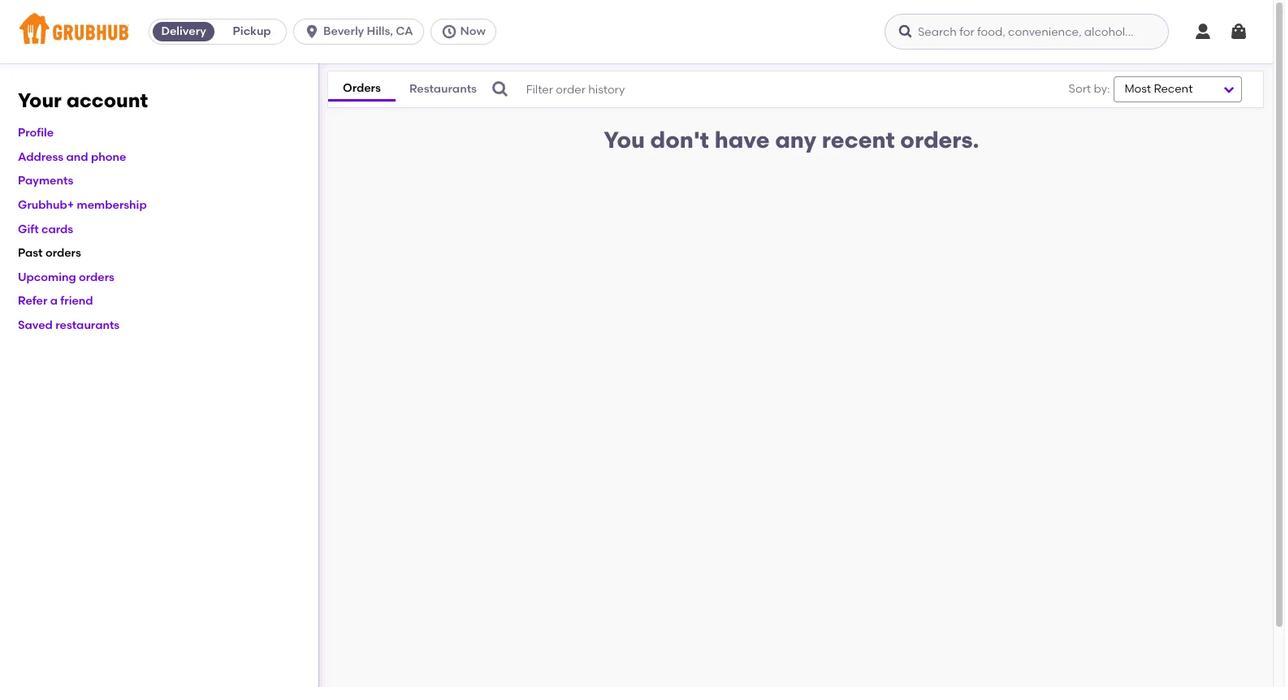 Task type: vqa. For each thing, say whether or not it's contained in the screenshot.
svg icon within the Now 'button'
yes



Task type: locate. For each thing, give the bounding box(es) containing it.
pickup button
[[218, 19, 286, 45]]

1 vertical spatial orders
[[79, 270, 114, 284]]

1 horizontal spatial svg image
[[898, 24, 914, 40]]

orders up the upcoming orders
[[45, 246, 81, 260]]

orders
[[45, 246, 81, 260], [79, 270, 114, 284]]

0 horizontal spatial svg image
[[441, 24, 457, 40]]

profile
[[18, 126, 54, 140]]

restaurants button
[[396, 78, 490, 101]]

friend
[[60, 294, 93, 308]]

delivery
[[161, 24, 206, 38]]

orders for upcoming orders
[[79, 270, 114, 284]]

Filter order history search field
[[490, 71, 1019, 107]]

membership
[[77, 198, 147, 212]]

past orders
[[18, 246, 81, 260]]

orders up friend
[[79, 270, 114, 284]]

you don't have any recent orders.
[[604, 126, 979, 154]]

svg image
[[1193, 22, 1213, 41], [1229, 22, 1249, 41], [304, 24, 320, 40], [490, 80, 510, 99]]

1 svg image from the left
[[441, 24, 457, 40]]

address
[[18, 150, 64, 164]]

2 svg image from the left
[[898, 24, 914, 40]]

svg image
[[441, 24, 457, 40], [898, 24, 914, 40]]

a
[[50, 294, 58, 308]]

pickup
[[233, 24, 271, 38]]

cards
[[41, 222, 73, 236]]

ca
[[396, 24, 413, 38]]

restaurants
[[409, 82, 477, 96]]

gift cards link
[[18, 222, 73, 236]]

orders button
[[328, 77, 396, 102]]

refer a friend link
[[18, 294, 93, 308]]

account
[[66, 89, 148, 112]]

grubhub+ membership
[[18, 198, 147, 212]]

Search for food, convenience, alcohol... search field
[[885, 14, 1169, 50]]

main navigation navigation
[[0, 0, 1273, 63]]

now
[[460, 24, 486, 38]]

restaurants
[[55, 318, 120, 332]]

by:
[[1094, 82, 1110, 96]]

payments link
[[18, 174, 73, 188]]

past
[[18, 246, 43, 260]]

svg image inside now "button"
[[441, 24, 457, 40]]

hills,
[[367, 24, 393, 38]]

and
[[66, 150, 88, 164]]

0 vertical spatial orders
[[45, 246, 81, 260]]

gift cards
[[18, 222, 73, 236]]

upcoming orders
[[18, 270, 114, 284]]

svg image inside beverly hills, ca button
[[304, 24, 320, 40]]



Task type: describe. For each thing, give the bounding box(es) containing it.
saved restaurants link
[[18, 318, 120, 332]]

now button
[[430, 19, 503, 45]]

phone
[[91, 150, 126, 164]]

sort by:
[[1069, 82, 1110, 96]]

gift
[[18, 222, 39, 236]]

you
[[604, 126, 645, 154]]

grubhub+
[[18, 198, 74, 212]]

beverly hills, ca button
[[293, 19, 430, 45]]

recent
[[822, 126, 895, 154]]

have
[[715, 126, 770, 154]]

saved restaurants
[[18, 318, 120, 332]]

orders for past orders
[[45, 246, 81, 260]]

past orders link
[[18, 246, 81, 260]]

refer
[[18, 294, 47, 308]]

upcoming orders link
[[18, 270, 114, 284]]

orders
[[343, 81, 381, 95]]

profile link
[[18, 126, 54, 140]]

refer a friend
[[18, 294, 93, 308]]

upcoming
[[18, 270, 76, 284]]

delivery button
[[150, 19, 218, 45]]

beverly
[[323, 24, 364, 38]]

orders.
[[900, 126, 979, 154]]

saved
[[18, 318, 53, 332]]

address and phone
[[18, 150, 126, 164]]

payments
[[18, 174, 73, 188]]

beverly hills, ca
[[323, 24, 413, 38]]

sort
[[1069, 82, 1091, 96]]

any
[[775, 126, 816, 154]]

grubhub+ membership link
[[18, 198, 147, 212]]

address and phone link
[[18, 150, 126, 164]]

don't
[[650, 126, 709, 154]]

your account
[[18, 89, 148, 112]]

your
[[18, 89, 62, 112]]



